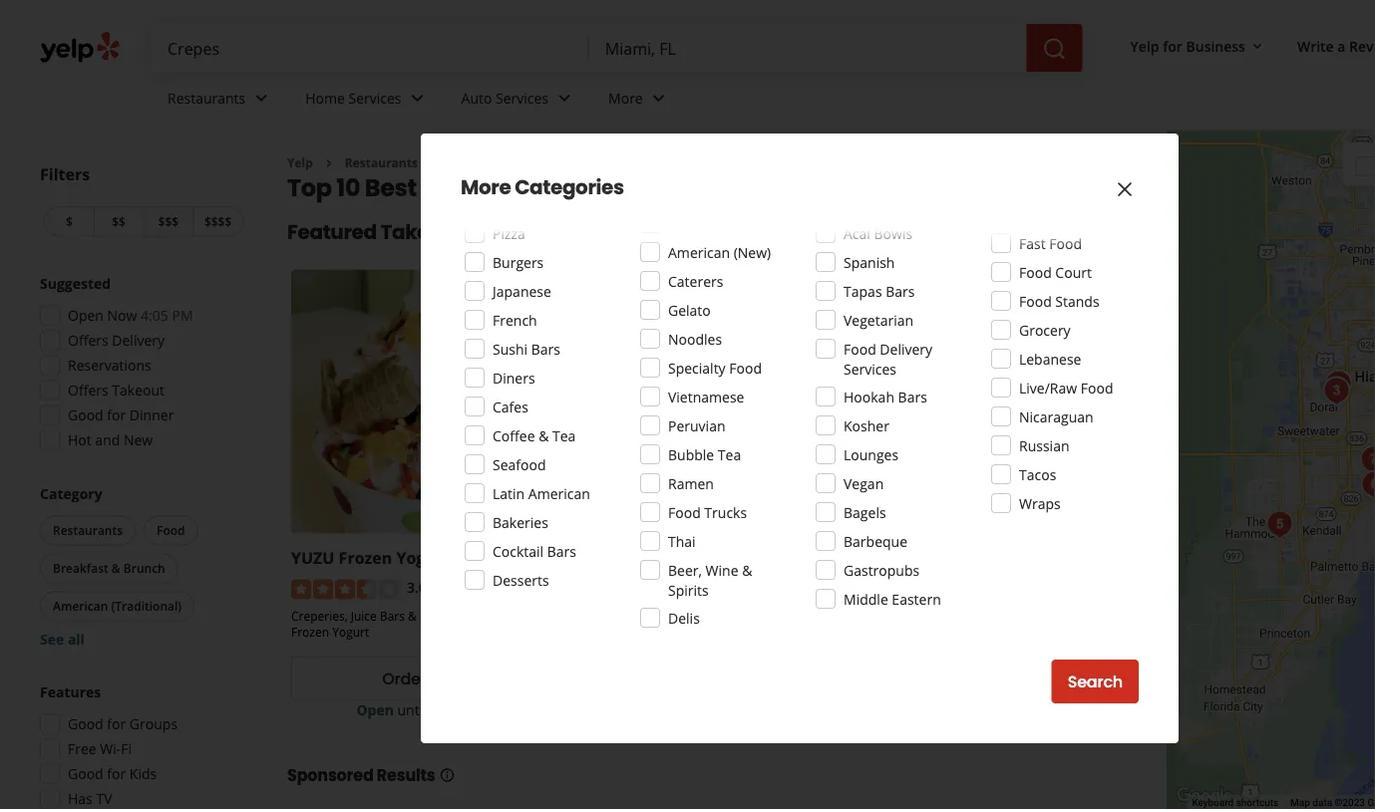 Task type: vqa. For each thing, say whether or not it's contained in the screenshot.
WRITE A REVI
yes



Task type: describe. For each thing, give the bounding box(es) containing it.
has
[[68, 790, 93, 809]]

spices
[[585, 547, 634, 569]]

specialty food
[[668, 359, 762, 378]]

yuzu
[[291, 547, 335, 569]]

diners
[[493, 369, 535, 388]]

open until 10:00 pm
[[357, 701, 491, 720]]

services for home services
[[349, 88, 402, 107]]

shortcuts
[[1237, 798, 1279, 810]]

0 horizontal spatial 16 info v2 image
[[439, 768, 455, 784]]

acai
[[844, 224, 871, 243]]

$$ button
[[94, 206, 143, 237]]

24 chevron down v2 image for auto services
[[553, 86, 577, 110]]

food delivery services
[[844, 340, 933, 379]]

yelp for business
[[1131, 36, 1246, 55]]

and
[[95, 431, 120, 450]]

beer, wine & spirits
[[668, 561, 753, 600]]

vegan
[[844, 474, 884, 493]]

desserts
[[493, 571, 549, 590]]

yelp for yelp for business
[[1131, 36, 1160, 55]]

all
[[68, 630, 85, 649]]

frozen inside creperies, juice bars & smoothies, ice cream & frozen yogurt
[[291, 624, 329, 641]]

american for american (traditional)
[[53, 599, 108, 615]]

bubble
[[668, 445, 714, 464]]

atelier
[[852, 547, 906, 569]]

business
[[1187, 36, 1246, 55]]

$
[[66, 213, 73, 230]]

$$
[[112, 213, 126, 230]]

offers delivery
[[68, 331, 165, 350]]

reservations
[[68, 356, 151, 375]]

for for business
[[1163, 36, 1183, 55]]

more categories
[[461, 174, 624, 201]]

revi
[[1350, 36, 1376, 55]]

good for good for dinner
[[68, 406, 103, 425]]

ramen
[[668, 474, 714, 493]]

atelier monnier south beach café link
[[852, 547, 1121, 569]]

live/raw food
[[1019, 379, 1114, 398]]

bars for hookah bars
[[898, 388, 928, 406]]

& left smoothies,
[[408, 608, 417, 624]]

latin american
[[493, 484, 590, 503]]

1 until from the left
[[398, 701, 427, 720]]

near
[[511, 171, 569, 204]]

user actions element
[[1115, 28, 1376, 68]]

1 horizontal spatial american
[[528, 484, 590, 503]]

0 vertical spatial yogurt
[[396, 547, 450, 569]]

free
[[68, 740, 96, 759]]

& inside breakfast & brunch button
[[112, 561, 120, 577]]

yelp for yelp link
[[287, 155, 313, 171]]

juice
[[351, 608, 377, 624]]

cocktail
[[493, 542, 544, 561]]

trucks
[[705, 503, 747, 522]]

search button
[[1052, 660, 1139, 704]]

24 chevron down v2 image for more
[[647, 86, 671, 110]]

categories
[[515, 174, 624, 201]]

good for good for kids
[[68, 765, 103, 784]]

10:00
[[430, 701, 466, 720]]

1 horizontal spatial frozen
[[339, 547, 392, 569]]

1 horizontal spatial tea
[[718, 445, 741, 464]]

monnier
[[910, 547, 978, 569]]

& up middle
[[856, 547, 868, 569]]

offers for offers delivery
[[68, 331, 108, 350]]

breakfast & brunch, mediterranean, hookah bars
[[572, 608, 819, 641]]

peruvian
[[668, 416, 726, 435]]

10
[[336, 171, 360, 204]]

open now 4:05 pm
[[68, 306, 193, 325]]

groups
[[130, 715, 178, 734]]

yelp link
[[287, 155, 313, 171]]

florida
[[661, 171, 743, 204]]

restaurants inside button
[[53, 523, 123, 539]]

features
[[40, 683, 101, 702]]

breakfast for breakfast & brunch, mediterranean, hookah bars
[[572, 608, 625, 624]]

burgers
[[493, 253, 544, 272]]

delivery for offers delivery
[[112, 331, 165, 350]]

0 vertical spatial 16 info v2 image
[[1111, 183, 1127, 199]]

order now
[[382, 668, 465, 690]]

& up 3.6 (148 reviews)
[[454, 547, 466, 569]]

top
[[287, 171, 332, 204]]

see all button
[[40, 630, 85, 649]]

(traditional)
[[111, 599, 182, 615]]

3.6 star rating image for spices
[[572, 580, 680, 600]]

offers for offers takeout
[[68, 381, 108, 400]]

good for groups
[[68, 715, 178, 734]]

bubble tea
[[668, 445, 741, 464]]

(new)
[[734, 243, 771, 262]]

(148
[[430, 579, 458, 598]]

fast
[[1019, 234, 1046, 253]]

gelato
[[668, 301, 711, 320]]

takeout for featured
[[381, 218, 462, 246]]

crêpemaker image
[[1319, 365, 1359, 404]]

7
[[572, 547, 581, 569]]

food inside food delivery services
[[844, 340, 877, 359]]

2 horizontal spatial pm
[[1027, 701, 1048, 720]]

tapas
[[844, 282, 882, 301]]

pizza
[[493, 224, 526, 243]]

food stands
[[1019, 292, 1100, 311]]

food inside button
[[157, 523, 185, 539]]

group containing features
[[34, 683, 247, 810]]

suggested
[[40, 274, 111, 293]]

restaurants button
[[40, 516, 136, 546]]

french
[[493, 311, 537, 330]]

thai
[[668, 532, 696, 551]]

hookah inside more categories 'dialog'
[[844, 388, 895, 406]]

offers takeout
[[68, 381, 165, 400]]

7 spices mediterranean restaurant & hookah lounge link
[[572, 547, 997, 569]]

1 vertical spatial restaurants link
[[345, 155, 418, 171]]

1 vertical spatial hookah
[[872, 547, 934, 569]]

write
[[1298, 36, 1334, 55]]

la crepe bistro image
[[1355, 465, 1376, 505]]

bars for cocktail bars
[[547, 542, 577, 561]]

yelp for business button
[[1123, 28, 1274, 64]]

specialty
[[668, 359, 726, 378]]

3.6 for yogurt
[[407, 579, 427, 598]]

yogurt inside creperies, juice bars & smoothies, ice cream & frozen yogurt
[[332, 624, 369, 641]]

see all
[[40, 630, 85, 649]]

pm for open now 4:05 pm
[[172, 306, 193, 325]]

food court
[[1019, 263, 1092, 282]]

cocktail bars
[[493, 542, 577, 561]]

more link
[[593, 72, 687, 130]]

16 info v2 image
[[627, 224, 643, 240]]

good for dinner
[[68, 406, 174, 425]]

keyboard shortcuts
[[1192, 798, 1279, 810]]

3.6 (148 reviews)
[[407, 579, 516, 598]]

for for groups
[[107, 715, 126, 734]]

$ button
[[44, 206, 94, 237]]

2 horizontal spatial restaurants
[[345, 155, 418, 171]]

beach
[[1033, 547, 1081, 569]]

close image
[[1113, 178, 1137, 202]]

food up grocery
[[1019, 292, 1052, 311]]

services inside food delivery services
[[844, 360, 897, 379]]

bagels
[[844, 503, 886, 522]]

food button
[[144, 516, 198, 546]]

3.6 star rating image for frozen
[[291, 580, 399, 600]]

$$$
[[158, 213, 179, 230]]

russian
[[1019, 436, 1070, 455]]



Task type: locate. For each thing, give the bounding box(es) containing it.
japanese
[[493, 282, 552, 301]]

1 vertical spatial 16 info v2 image
[[439, 768, 455, 784]]

1 reviews) from the left
[[462, 579, 516, 598]]

takeout down best
[[381, 218, 462, 246]]

reviews) for &
[[462, 579, 516, 598]]

kosher
[[844, 416, 890, 435]]

breakfast down spices on the bottom
[[572, 608, 625, 624]]

food
[[1050, 234, 1082, 253], [1019, 263, 1052, 282], [1019, 292, 1052, 311], [844, 340, 877, 359], [729, 359, 762, 378], [1081, 379, 1114, 398], [668, 503, 701, 522], [157, 523, 185, 539]]

services right home
[[349, 88, 402, 107]]

2 3.6 star rating image from the left
[[572, 580, 680, 600]]

services for auto services
[[496, 88, 549, 107]]

fast food
[[1019, 234, 1082, 253]]

see
[[40, 630, 64, 649]]

1 horizontal spatial now
[[431, 668, 465, 690]]

group
[[34, 274, 247, 456], [36, 484, 247, 650], [34, 683, 247, 810]]

1 vertical spatial offers
[[68, 381, 108, 400]]

creperies, juice bars & smoothies, ice cream & frozen yogurt
[[291, 608, 553, 641]]

crêpes
[[470, 547, 525, 569]]

2 offers from the top
[[68, 381, 108, 400]]

restaurant
[[763, 547, 852, 569]]

for down wi-
[[107, 765, 126, 784]]

0 horizontal spatial 24 chevron down v2 image
[[250, 86, 274, 110]]

pm right 9:00
[[1027, 701, 1048, 720]]

for left the business
[[1163, 36, 1183, 55]]

sponsored results
[[287, 765, 435, 788]]

for for dinner
[[107, 406, 126, 425]]

search image
[[1043, 37, 1067, 61]]

0 horizontal spatial open
[[68, 306, 104, 325]]

3.6 star rating image down spices on the bottom
[[572, 580, 680, 600]]

food up thai
[[668, 503, 701, 522]]

category
[[40, 485, 102, 504]]

services up hookah bars
[[844, 360, 897, 379]]

open for open now 4:05 pm
[[68, 306, 104, 325]]

american (new)
[[668, 243, 771, 262]]

crepes
[[422, 171, 507, 204]]

2 vertical spatial american
[[53, 599, 108, 615]]

delivery down open now 4:05 pm
[[112, 331, 165, 350]]

0 horizontal spatial breakfast
[[53, 561, 108, 577]]

1 24 chevron down v2 image from the left
[[250, 86, 274, 110]]

for down offers takeout at the top left of page
[[107, 406, 126, 425]]

0 vertical spatial restaurants
[[168, 88, 246, 107]]

services
[[349, 88, 402, 107], [496, 88, 549, 107], [844, 360, 897, 379]]

good down free
[[68, 765, 103, 784]]

takeout inside group
[[112, 381, 165, 400]]

reviews) down 7 spices mediterranean restaurant & hookah lounge link
[[743, 579, 796, 598]]

(276
[[711, 579, 739, 598]]

24 chevron down v2 image inside more link
[[647, 86, 671, 110]]

seafood
[[493, 455, 546, 474]]

featured takeout options
[[287, 218, 544, 246]]

american inside button
[[53, 599, 108, 615]]

pm inside group
[[172, 306, 193, 325]]

map data ©2023 go
[[1291, 798, 1376, 810]]

1 horizontal spatial restaurants
[[168, 88, 246, 107]]

bowls
[[874, 224, 913, 243]]

for up wi-
[[107, 715, 126, 734]]

1 horizontal spatial restaurants link
[[345, 155, 418, 171]]

1 vertical spatial group
[[36, 484, 247, 650]]

best
[[365, 171, 417, 204]]

takeout up dinner on the left bottom of page
[[112, 381, 165, 400]]

1 vertical spatial breakfast
[[572, 608, 625, 624]]

2 vertical spatial good
[[68, 765, 103, 784]]

beer,
[[668, 561, 702, 580]]

1 horizontal spatial 16 info v2 image
[[1111, 183, 1127, 199]]

atelier monnier south beach café
[[852, 547, 1121, 569]]

vietnamese
[[668, 388, 745, 406]]

latin
[[493, 484, 525, 503]]

1 3.6 star rating image from the left
[[291, 580, 399, 600]]

1 vertical spatial open
[[357, 701, 394, 720]]

1 vertical spatial more
[[461, 174, 511, 201]]

bars inside breakfast & brunch, mediterranean, hookah bars
[[572, 624, 597, 641]]

3.6 left (276
[[688, 579, 707, 598]]

0 horizontal spatial frozen
[[291, 624, 329, 641]]

24 chevron down v2 image inside home services link
[[406, 86, 429, 110]]

hookah
[[844, 388, 895, 406], [872, 547, 934, 569], [775, 608, 819, 624]]

yogurt
[[396, 547, 450, 569], [332, 624, 369, 641]]

2 vertical spatial hookah
[[775, 608, 819, 624]]

auto
[[461, 88, 492, 107]]

3.6
[[407, 579, 427, 598], [688, 579, 707, 598]]

hookah inside breakfast & brunch, mediterranean, hookah bars
[[775, 608, 819, 624]]

tea right bubble
[[718, 445, 741, 464]]

& inside breakfast & brunch, mediterranean, hookah bars
[[628, 608, 637, 624]]

american up caterers
[[668, 243, 730, 262]]

0 vertical spatial takeout
[[381, 218, 462, 246]]

vegetarian
[[844, 311, 914, 330]]

0 horizontal spatial services
[[349, 88, 402, 107]]

now inside group
[[107, 306, 137, 325]]

0 vertical spatial american
[[668, 243, 730, 262]]

american
[[668, 243, 730, 262], [528, 484, 590, 503], [53, 599, 108, 615]]

$$$$ button
[[193, 206, 243, 237]]

3.6 left (148
[[407, 579, 427, 598]]

food trucks
[[668, 503, 747, 522]]

0 horizontal spatial restaurants
[[53, 523, 123, 539]]

a
[[1338, 36, 1346, 55]]

tea right coffee
[[553, 426, 576, 445]]

delivery inside food delivery services
[[880, 340, 933, 359]]

frozen right yuzu on the left of page
[[339, 547, 392, 569]]

hot and new
[[68, 431, 153, 450]]

bars right cream
[[572, 624, 597, 641]]

0 vertical spatial open
[[68, 306, 104, 325]]

None search field
[[152, 24, 1087, 72]]

hookah up kosher
[[844, 388, 895, 406]]

spirits
[[668, 581, 709, 600]]

hookah up 4.2 star rating 'image'
[[872, 547, 934, 569]]

bars inside creperies, juice bars & smoothies, ice cream & frozen yogurt
[[380, 608, 405, 624]]

& left brunch
[[112, 561, 120, 577]]

until left 9:00
[[963, 701, 992, 720]]

1 horizontal spatial yogurt
[[396, 547, 450, 569]]

1 3.6 from the left
[[407, 579, 427, 598]]

breakfast
[[53, 561, 108, 577], [572, 608, 625, 624]]

good up "hot"
[[68, 406, 103, 425]]

business categories element
[[152, 72, 1376, 130]]

0 horizontal spatial takeout
[[112, 381, 165, 400]]

0 vertical spatial more
[[609, 88, 643, 107]]

map
[[1291, 798, 1311, 810]]

has tv
[[68, 790, 112, 809]]

acai bowls
[[844, 224, 913, 243]]

0 horizontal spatial 24 chevron down v2 image
[[406, 86, 429, 110]]

0 horizontal spatial pm
[[172, 306, 193, 325]]

more inside 'dialog'
[[461, 174, 511, 201]]

breakfast down restaurants button
[[53, 561, 108, 577]]

bars right cocktail
[[547, 542, 577, 561]]

1 vertical spatial american
[[528, 484, 590, 503]]

0 vertical spatial restaurants link
[[152, 72, 290, 130]]

noodles
[[668, 330, 722, 349]]

until down order
[[398, 701, 427, 720]]

restaurants link
[[152, 72, 290, 130], [345, 155, 418, 171]]

food right live/raw
[[1081, 379, 1114, 398]]

1 horizontal spatial 24 chevron down v2 image
[[647, 86, 671, 110]]

16 chevron right v2 image
[[321, 155, 337, 171]]

breakfast inside breakfast & brunch button
[[53, 561, 108, 577]]

american for american (new)
[[668, 243, 730, 262]]

smoothies,
[[420, 608, 482, 624]]

top 10 best crepes near miami, florida
[[287, 171, 743, 204]]

0 horizontal spatial until
[[398, 701, 427, 720]]

home services
[[305, 88, 402, 107]]

bars right sushi
[[531, 340, 561, 359]]

0 horizontal spatial yogurt
[[332, 624, 369, 641]]

more for more categories
[[461, 174, 511, 201]]

now for order
[[431, 668, 465, 690]]

$$$$
[[204, 213, 232, 230]]

keyboard
[[1192, 798, 1234, 810]]

american (traditional) button
[[40, 592, 195, 622]]

24 chevron down v2 image left auto
[[406, 86, 429, 110]]

1 offers from the top
[[68, 331, 108, 350]]

2 vertical spatial restaurants
[[53, 523, 123, 539]]

1 horizontal spatial yelp
[[1131, 36, 1160, 55]]

2 horizontal spatial american
[[668, 243, 730, 262]]

0 vertical spatial breakfast
[[53, 561, 108, 577]]

good for kids
[[68, 765, 157, 784]]

16 chevron down v2 image
[[1250, 39, 1266, 55]]

24 chevron down v2 image left home
[[250, 86, 274, 110]]

1 horizontal spatial 3.6
[[688, 579, 707, 598]]

tacos
[[1019, 465, 1057, 484]]

1 vertical spatial yelp
[[287, 155, 313, 171]]

& right coffee
[[539, 426, 549, 445]]

for for kids
[[107, 765, 126, 784]]

24 chevron down v2 image for home services
[[406, 86, 429, 110]]

0 horizontal spatial 3.6 star rating image
[[291, 580, 399, 600]]

24 chevron down v2 image right auto services at left top
[[553, 86, 577, 110]]

24 chevron down v2 image inside auto services link
[[553, 86, 577, 110]]

group containing category
[[36, 484, 247, 650]]

& left brunch,
[[628, 608, 637, 624]]

bars for sushi bars
[[531, 340, 561, 359]]

now for open
[[107, 306, 137, 325]]

3.6 (276 reviews)
[[688, 579, 796, 598]]

24 chevron down v2 image inside restaurants "link"
[[250, 86, 274, 110]]

delivery down vegetarian
[[880, 340, 933, 359]]

food down vegetarian
[[844, 340, 877, 359]]

home
[[305, 88, 345, 107]]

delivery for food delivery services
[[880, 340, 933, 359]]

7 spices mediterranean restaurant & hookah lounge
[[572, 547, 997, 569]]

1 horizontal spatial reviews)
[[743, 579, 796, 598]]

yogurt down yuzu on the left of page
[[332, 624, 369, 641]]

restaurants
[[168, 88, 246, 107], [345, 155, 418, 171], [53, 523, 123, 539]]

1 horizontal spatial until
[[963, 701, 992, 720]]

mediterranean
[[639, 547, 759, 569]]

3.6 for mediterranean
[[688, 579, 707, 598]]

bars
[[886, 282, 915, 301], [531, 340, 561, 359], [898, 388, 928, 406], [547, 542, 577, 561], [380, 608, 405, 624], [572, 624, 597, 641]]

frozen left juice
[[291, 624, 329, 641]]

more for more
[[609, 88, 643, 107]]

middle
[[844, 590, 889, 609]]

takeout
[[381, 218, 462, 246], [112, 381, 165, 400]]

little eatery image
[[1353, 464, 1376, 504]]

crêpemaker image
[[1354, 440, 1376, 480]]

2 24 chevron down v2 image from the left
[[553, 86, 577, 110]]

1 vertical spatial now
[[431, 668, 465, 690]]

0 vertical spatial hookah
[[844, 388, 895, 406]]

stands
[[1056, 292, 1100, 311]]

2 horizontal spatial services
[[844, 360, 897, 379]]

& right cream
[[544, 608, 553, 624]]

bars right juice
[[380, 608, 405, 624]]

0 horizontal spatial american
[[53, 599, 108, 615]]

pm right 10:00
[[470, 701, 491, 720]]

more categories dialog
[[0, 0, 1376, 810]]

open down order
[[357, 701, 394, 720]]

now up offers delivery
[[107, 306, 137, 325]]

data
[[1313, 798, 1333, 810]]

0 vertical spatial now
[[107, 306, 137, 325]]

reviews) for restaurant
[[743, 579, 796, 598]]

2 reviews) from the left
[[743, 579, 796, 598]]

nicaraguan
[[1019, 407, 1094, 426]]

order
[[382, 668, 427, 690]]

restaurants inside business categories element
[[168, 88, 246, 107]]

1 24 chevron down v2 image from the left
[[406, 86, 429, 110]]

open down suggested
[[68, 306, 104, 325]]

yelp inside the yelp for business button
[[1131, 36, 1160, 55]]

24 chevron down v2 image for restaurants
[[250, 86, 274, 110]]

bars down food delivery services
[[898, 388, 928, 406]]

auto services link
[[445, 72, 593, 130]]

bars up vegetarian
[[886, 282, 915, 301]]

food down fast
[[1019, 263, 1052, 282]]

2 until from the left
[[963, 701, 992, 720]]

2 24 chevron down v2 image from the left
[[647, 86, 671, 110]]

delis
[[668, 609, 700, 628]]

takeout for offers
[[112, 381, 165, 400]]

go
[[1368, 798, 1376, 810]]

pm for open until 10:00 pm
[[470, 701, 491, 720]]

more up options
[[461, 174, 511, 201]]

café
[[1085, 547, 1121, 569]]

offers down reservations
[[68, 381, 108, 400]]

open for open until 10:00 pm
[[357, 701, 394, 720]]

caterers
[[668, 272, 724, 291]]

food up brunch
[[157, 523, 185, 539]]

0 horizontal spatial delivery
[[112, 331, 165, 350]]

4.2 star rating image
[[852, 580, 960, 600]]

search
[[1068, 671, 1123, 694]]

3.6 star rating image up juice
[[291, 580, 399, 600]]

sweet paris creperie & café image
[[1317, 372, 1357, 411]]

good for good for groups
[[68, 715, 103, 734]]

2 vertical spatial group
[[34, 683, 247, 810]]

1 vertical spatial good
[[68, 715, 103, 734]]

0 horizontal spatial now
[[107, 306, 137, 325]]

0 horizontal spatial tea
[[553, 426, 576, 445]]

auto services
[[461, 88, 549, 107]]

google image
[[1172, 784, 1238, 810]]

results
[[377, 765, 435, 788]]

1 horizontal spatial pm
[[470, 701, 491, 720]]

bars for tapas bars
[[886, 282, 915, 301]]

new
[[124, 431, 153, 450]]

yelp left the business
[[1131, 36, 1160, 55]]

reviews) up 'ice' in the left of the page
[[462, 579, 516, 598]]

offers up reservations
[[68, 331, 108, 350]]

& right wine
[[742, 561, 753, 580]]

food right specialty
[[729, 359, 762, 378]]

for
[[1163, 36, 1183, 55], [107, 406, 126, 425], [107, 715, 126, 734], [107, 765, 126, 784]]

1 vertical spatial frozen
[[291, 624, 329, 641]]

$$$ button
[[143, 206, 193, 237]]

24 chevron down v2 image
[[250, 86, 274, 110], [553, 86, 577, 110]]

1 horizontal spatial open
[[357, 701, 394, 720]]

3 good from the top
[[68, 765, 103, 784]]

0 vertical spatial group
[[34, 274, 247, 456]]

1 horizontal spatial more
[[609, 88, 643, 107]]

16 info v2 image
[[1111, 183, 1127, 199], [439, 768, 455, 784]]

0 horizontal spatial more
[[461, 174, 511, 201]]

now up 10:00
[[431, 668, 465, 690]]

1 vertical spatial yogurt
[[332, 624, 369, 641]]

services right auto
[[496, 88, 549, 107]]

group containing suggested
[[34, 274, 247, 456]]

24 chevron down v2 image
[[406, 86, 429, 110], [647, 86, 671, 110]]

0 horizontal spatial restaurants link
[[152, 72, 290, 130]]

american up all
[[53, 599, 108, 615]]

crepes cafe image
[[1260, 505, 1300, 545]]

2 good from the top
[[68, 715, 103, 734]]

1 horizontal spatial 24 chevron down v2 image
[[553, 86, 577, 110]]

map region
[[958, 0, 1376, 810]]

open inside group
[[68, 306, 104, 325]]

3.6 star rating image
[[291, 580, 399, 600], [572, 580, 680, 600]]

more up miami,
[[609, 88, 643, 107]]

2 3.6 from the left
[[688, 579, 707, 598]]

1 good from the top
[[68, 406, 103, 425]]

yelp left '16 chevron right v2' "image"
[[287, 155, 313, 171]]

1 horizontal spatial 3.6 star rating image
[[572, 580, 680, 600]]

1 vertical spatial takeout
[[112, 381, 165, 400]]

hookah down restaurant
[[775, 608, 819, 624]]

1 vertical spatial restaurants
[[345, 155, 418, 171]]

good up free
[[68, 715, 103, 734]]

now inside order now link
[[431, 668, 465, 690]]

yogurt up (148
[[396, 547, 450, 569]]

1 horizontal spatial breakfast
[[572, 608, 625, 624]]

pm right the 4:05
[[172, 306, 193, 325]]

0 vertical spatial yelp
[[1131, 36, 1160, 55]]

0 vertical spatial good
[[68, 406, 103, 425]]

breakfast inside breakfast & brunch, mediterranean, hookah bars
[[572, 608, 625, 624]]

0 horizontal spatial 3.6
[[407, 579, 427, 598]]

0 vertical spatial frozen
[[339, 547, 392, 569]]

breakfast for breakfast & brunch
[[53, 561, 108, 577]]

for inside the yelp for business button
[[1163, 36, 1183, 55]]

1 horizontal spatial takeout
[[381, 218, 462, 246]]

& inside beer, wine & spirits
[[742, 561, 753, 580]]

court
[[1056, 263, 1092, 282]]

fi
[[121, 740, 132, 759]]

0 horizontal spatial reviews)
[[462, 579, 516, 598]]

24 chevron down v2 image up florida
[[647, 86, 671, 110]]

more inside business categories element
[[609, 88, 643, 107]]

american up 'bakeries'
[[528, 484, 590, 503]]

1 horizontal spatial services
[[496, 88, 549, 107]]

1 horizontal spatial delivery
[[880, 340, 933, 359]]

0 vertical spatial offers
[[68, 331, 108, 350]]

food up court
[[1050, 234, 1082, 253]]

0 horizontal spatial yelp
[[287, 155, 313, 171]]

sponsored
[[287, 765, 374, 788]]



